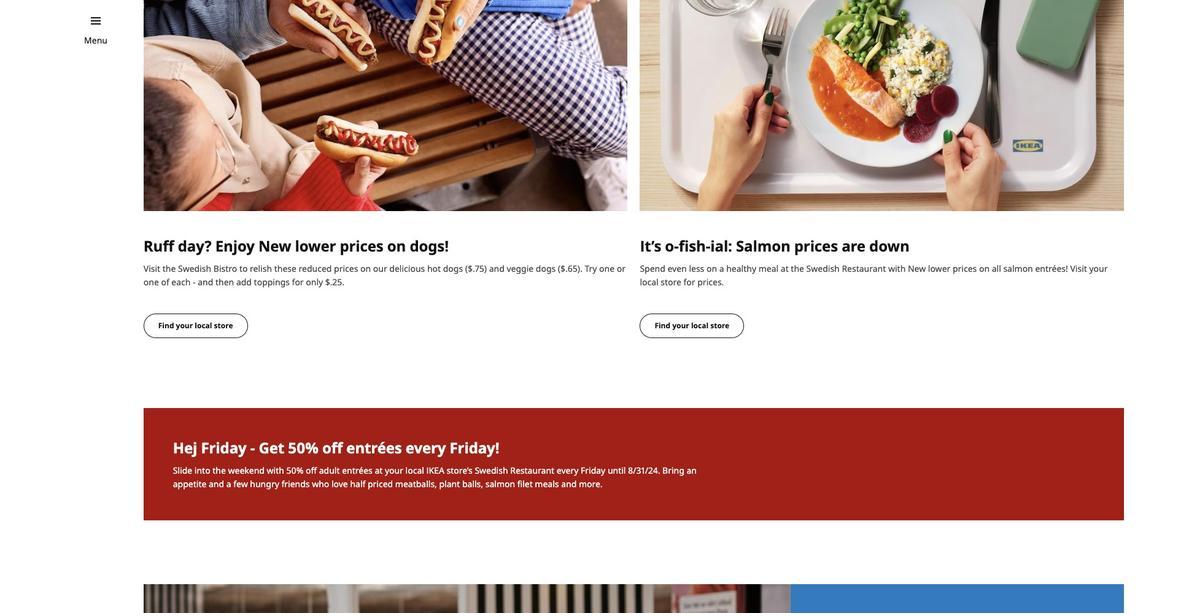 Task type: vqa. For each thing, say whether or not it's contained in the screenshot.
the right can
no



Task type: describe. For each thing, give the bounding box(es) containing it.
our
[[373, 263, 387, 275]]

8/31/24.
[[628, 465, 660, 476]]

down
[[869, 236, 909, 256]]

who
[[312, 478, 329, 490]]

0 vertical spatial 50%
[[288, 438, 319, 458]]

prices inside spend even less on a healthy meal at the swedish restaurant with new lower prices on all salmon entrées! visit your local store for prices.
[[953, 263, 977, 275]]

of
[[161, 276, 169, 288]]

menu
[[84, 34, 107, 46]]

filet
[[517, 478, 533, 490]]

an
[[687, 465, 697, 476]]

on up delicious
[[387, 236, 406, 256]]

on inside the visit the swedish bistro to relish these reduced prices on our delicious hot dogs ($.75) and veggie dogs ($.65). try one or one of each - and then add toppings for only $.25.
[[360, 263, 371, 275]]

1 dogs from the left
[[443, 263, 463, 275]]

friday!
[[450, 438, 499, 458]]

your down each
[[176, 321, 193, 331]]

with inside 'slide into the weekend with 50% off adult entrées at your local ikea store's swedish restaurant every friday until 8/31/24. bring an appetite and a few hungry friends who love half priced meatballs, plant balls, salmon filet meals and more.'
[[267, 465, 284, 476]]

your inside spend even less on a healthy meal at the swedish restaurant with new lower prices on all salmon entrées! visit your local store for prices.
[[1089, 263, 1108, 275]]

are
[[842, 236, 866, 256]]

and left then
[[198, 276, 213, 288]]

salmon
[[736, 236, 790, 256]]

delicious
[[389, 263, 425, 275]]

salmon meal with sides on a plate image
[[640, 0, 1124, 212]]

($.75)
[[465, 263, 487, 275]]

$.25.
[[325, 276, 344, 288]]

salmon inside 'slide into the weekend with 50% off adult entrées at your local ikea store's swedish restaurant every friday until 8/31/24. bring an appetite and a few hungry friends who love half priced meatballs, plant balls, salmon filet meals and more.'
[[485, 478, 515, 490]]

it's
[[640, 236, 661, 256]]

only
[[306, 276, 323, 288]]

prices.
[[698, 276, 724, 288]]

each
[[171, 276, 191, 288]]

on left 'all'
[[979, 263, 990, 275]]

restaurant inside spend even less on a healthy meal at the swedish restaurant with new lower prices on all salmon entrées! visit your local store for prices.
[[842, 263, 886, 275]]

hej
[[173, 438, 197, 458]]

meal
[[759, 263, 778, 275]]

it's o-fish-ial: salmon prices are down
[[640, 236, 909, 256]]

slide into the weekend with 50% off adult entrées at your local ikea store's swedish restaurant every friday until 8/31/24. bring an appetite and a few hungry friends who love half priced meatballs, plant balls, salmon filet meals and more.
[[173, 465, 697, 490]]

family enjoying a meal at the ikea restaurant image
[[144, 584, 791, 613]]

($.65).
[[558, 263, 582, 275]]

fish-
[[679, 236, 710, 256]]

the inside the visit the swedish bistro to relish these reduced prices on our delicious hot dogs ($.75) and veggie dogs ($.65). try one or one of each - and then add toppings for only $.25.
[[163, 263, 176, 275]]

50% inside 'slide into the weekend with 50% off adult entrées at your local ikea store's swedish restaurant every friday until 8/31/24. bring an appetite and a few hungry friends who love half priced meatballs, plant balls, salmon filet meals and more.'
[[286, 465, 303, 476]]

meatballs,
[[395, 478, 437, 490]]

for inside spend even less on a healthy meal at the swedish restaurant with new lower prices on all salmon entrées! visit your local store for prices.
[[684, 276, 695, 288]]

meals
[[535, 478, 559, 490]]

new inside spend even less on a healthy meal at the swedish restaurant with new lower prices on all salmon entrées! visit your local store for prices.
[[908, 263, 926, 275]]

all
[[992, 263, 1001, 275]]

0 horizontal spatial friday
[[201, 438, 247, 458]]

get
[[259, 438, 284, 458]]

bistro
[[214, 263, 237, 275]]

find your local store button for day?
[[144, 314, 248, 338]]

lower inside spend even less on a healthy meal at the swedish restaurant with new lower prices on all salmon entrées! visit your local store for prices.
[[928, 263, 950, 275]]

a inside 'slide into the weekend with 50% off adult entrées at your local ikea store's swedish restaurant every friday until 8/31/24. bring an appetite and a few hungry friends who love half priced meatballs, plant balls, salmon filet meals and more.'
[[226, 478, 231, 490]]

less
[[689, 263, 704, 275]]

store inside spend even less on a healthy meal at the swedish restaurant with new lower prices on all salmon entrées! visit your local store for prices.
[[661, 276, 681, 288]]

enjoy
[[215, 236, 255, 256]]

adult
[[319, 465, 340, 476]]

and left more. on the bottom of the page
[[561, 478, 577, 490]]

toppings
[[254, 276, 290, 288]]

even
[[668, 263, 687, 275]]

hot
[[427, 263, 441, 275]]

for inside the visit the swedish bistro to relish these reduced prices on our delicious hot dogs ($.75) and veggie dogs ($.65). try one or one of each - and then add toppings for only $.25.
[[292, 276, 304, 288]]

store's
[[447, 465, 473, 476]]

0 vertical spatial entrées
[[346, 438, 402, 458]]

the inside 'slide into the weekend with 50% off adult entrées at your local ikea store's swedish restaurant every friday until 8/31/24. bring an appetite and a few hungry friends who love half priced meatballs, plant balls, salmon filet meals and more.'
[[213, 465, 226, 476]]

friday inside 'slide into the weekend with 50% off adult entrées at your local ikea store's swedish restaurant every friday until 8/31/24. bring an appetite and a few hungry friends who love half priced meatballs, plant balls, salmon filet meals and more.'
[[581, 465, 605, 476]]

ial:
[[710, 236, 732, 256]]

three people holding hot dogs with ketchup and mustard on them image
[[144, 0, 628, 212]]

with inside spend even less on a healthy meal at the swedish restaurant with new lower prices on all salmon entrées! visit your local store for prices.
[[888, 263, 906, 275]]

and right ($.75)
[[489, 263, 504, 275]]

find your local store for o-
[[655, 321, 729, 331]]

dogs!
[[410, 236, 449, 256]]



Task type: locate. For each thing, give the bounding box(es) containing it.
0 horizontal spatial dogs
[[443, 263, 463, 275]]

local inside spend even less on a healthy meal at the swedish restaurant with new lower prices on all salmon entrées! visit your local store for prices.
[[640, 276, 658, 288]]

0 horizontal spatial store
[[214, 321, 233, 331]]

store down then
[[214, 321, 233, 331]]

these
[[274, 263, 296, 275]]

veggie
[[507, 263, 534, 275]]

0 horizontal spatial new
[[258, 236, 291, 256]]

at up 'priced'
[[375, 465, 383, 476]]

dogs right hot
[[443, 263, 463, 275]]

find for ruff
[[158, 321, 174, 331]]

prices inside the visit the swedish bistro to relish these reduced prices on our delicious hot dogs ($.75) and veggie dogs ($.65). try one or one of each - and then add toppings for only $.25.
[[334, 263, 358, 275]]

2 find your local store from the left
[[655, 321, 729, 331]]

day?
[[178, 236, 212, 256]]

add
[[236, 276, 252, 288]]

off up who
[[306, 465, 317, 476]]

prices up our
[[340, 236, 383, 256]]

spend even less on a healthy meal at the swedish restaurant with new lower prices on all salmon entrées! visit your local store for prices.
[[640, 263, 1108, 288]]

0 vertical spatial -
[[193, 276, 196, 288]]

visit inside spend even less on a healthy meal at the swedish restaurant with new lower prices on all salmon entrées! visit your local store for prices.
[[1070, 263, 1087, 275]]

visit down ruff on the left of the page
[[144, 263, 160, 275]]

bring
[[662, 465, 684, 476]]

0 vertical spatial one
[[599, 263, 615, 275]]

one
[[599, 263, 615, 275], [144, 276, 159, 288]]

1 find from the left
[[158, 321, 174, 331]]

1 vertical spatial every
[[557, 465, 578, 476]]

-
[[193, 276, 196, 288], [250, 438, 255, 458]]

local
[[640, 276, 658, 288], [195, 321, 212, 331], [691, 321, 708, 331], [406, 465, 424, 476]]

find down spend
[[655, 321, 670, 331]]

swedish up each
[[178, 263, 211, 275]]

0 horizontal spatial -
[[193, 276, 196, 288]]

reduced
[[299, 263, 332, 275]]

friday
[[201, 438, 247, 458], [581, 465, 605, 476]]

0 horizontal spatial salmon
[[485, 478, 515, 490]]

prices left 'all'
[[953, 263, 977, 275]]

swedish inside the visit the swedish bistro to relish these reduced prices on our delicious hot dogs ($.75) and veggie dogs ($.65). try one or one of each - and then add toppings for only $.25.
[[178, 263, 211, 275]]

0 horizontal spatial lower
[[295, 236, 336, 256]]

weekend
[[228, 465, 265, 476]]

0 horizontal spatial find your local store
[[158, 321, 233, 331]]

0 vertical spatial a
[[719, 263, 724, 275]]

1 horizontal spatial every
[[557, 465, 578, 476]]

find your local store down each
[[158, 321, 233, 331]]

1 horizontal spatial a
[[719, 263, 724, 275]]

store for it's o-fish-ial: salmon prices are down
[[710, 321, 729, 331]]

1 horizontal spatial swedish
[[475, 465, 508, 476]]

swedish up balls,
[[475, 465, 508, 476]]

a up prices. at right top
[[719, 263, 724, 275]]

0 vertical spatial at
[[781, 263, 789, 275]]

restaurant
[[842, 263, 886, 275], [510, 465, 554, 476]]

salmon right 'all'
[[1003, 263, 1033, 275]]

plant
[[439, 478, 460, 490]]

1 horizontal spatial lower
[[928, 263, 950, 275]]

store for ruff day? enjoy new lower prices on dogs!
[[214, 321, 233, 331]]

0 horizontal spatial one
[[144, 276, 159, 288]]

store down the even
[[661, 276, 681, 288]]

0 horizontal spatial find
[[158, 321, 174, 331]]

1 vertical spatial restaurant
[[510, 465, 554, 476]]

new
[[258, 236, 291, 256], [908, 263, 926, 275]]

0 vertical spatial new
[[258, 236, 291, 256]]

or
[[617, 263, 626, 275]]

store
[[661, 276, 681, 288], [214, 321, 233, 331], [710, 321, 729, 331]]

your up 'priced'
[[385, 465, 403, 476]]

1 horizontal spatial dogs
[[536, 263, 556, 275]]

find your local store button down prices. at right top
[[640, 314, 744, 338]]

2 horizontal spatial store
[[710, 321, 729, 331]]

dogs
[[443, 263, 463, 275], [536, 263, 556, 275]]

2 visit from the left
[[1070, 263, 1087, 275]]

the right into
[[213, 465, 226, 476]]

1 horizontal spatial for
[[684, 276, 695, 288]]

50%
[[288, 438, 319, 458], [286, 465, 303, 476]]

entrées
[[346, 438, 402, 458], [342, 465, 372, 476]]

1 horizontal spatial new
[[908, 263, 926, 275]]

0 horizontal spatial find your local store button
[[144, 314, 248, 338]]

hungry
[[250, 478, 279, 490]]

1 for from the left
[[292, 276, 304, 288]]

1 horizontal spatial find your local store button
[[640, 314, 744, 338]]

restaurant down are
[[842, 263, 886, 275]]

1 vertical spatial -
[[250, 438, 255, 458]]

friday up into
[[201, 438, 247, 458]]

find for it's
[[655, 321, 670, 331]]

swedish inside 'slide into the weekend with 50% off adult entrées at your local ikea store's swedish restaurant every friday until 8/31/24. bring an appetite and a few hungry friends who love half priced meatballs, plant balls, salmon filet meals and more.'
[[475, 465, 508, 476]]

find
[[158, 321, 174, 331], [655, 321, 670, 331]]

1 vertical spatial new
[[908, 263, 926, 275]]

lower left 'all'
[[928, 263, 950, 275]]

1 horizontal spatial -
[[250, 438, 255, 458]]

1 horizontal spatial store
[[661, 276, 681, 288]]

for left only
[[292, 276, 304, 288]]

to
[[239, 263, 248, 275]]

50% up friends
[[286, 465, 303, 476]]

new up "these"
[[258, 236, 291, 256]]

ruff day? enjoy new lower prices on dogs!
[[144, 236, 449, 256]]

1 horizontal spatial one
[[599, 263, 615, 275]]

local inside 'slide into the weekend with 50% off adult entrées at your local ikea store's swedish restaurant every friday until 8/31/24. bring an appetite and a few hungry friends who love half priced meatballs, plant balls, salmon filet meals and more.'
[[406, 465, 424, 476]]

0 vertical spatial restaurant
[[842, 263, 886, 275]]

lower
[[295, 236, 336, 256], [928, 263, 950, 275]]

into
[[194, 465, 210, 476]]

menu button
[[84, 34, 107, 47]]

until
[[608, 465, 626, 476]]

restaurant up "filet"
[[510, 465, 554, 476]]

1 vertical spatial friday
[[581, 465, 605, 476]]

2 find from the left
[[655, 321, 670, 331]]

0 horizontal spatial off
[[306, 465, 317, 476]]

the up of
[[163, 263, 176, 275]]

visit inside the visit the swedish bistro to relish these reduced prices on our delicious hot dogs ($.75) and veggie dogs ($.65). try one or one of each - and then add toppings for only $.25.
[[144, 263, 160, 275]]

the inside spend even less on a healthy meal at the swedish restaurant with new lower prices on all salmon entrées! visit your local store for prices.
[[791, 263, 804, 275]]

your right entrées!
[[1089, 263, 1108, 275]]

1 visit from the left
[[144, 263, 160, 275]]

visit
[[144, 263, 160, 275], [1070, 263, 1087, 275]]

your down the even
[[672, 321, 689, 331]]

prices
[[340, 236, 383, 256], [794, 236, 838, 256], [334, 263, 358, 275], [953, 263, 977, 275]]

0 vertical spatial every
[[406, 438, 446, 458]]

0 horizontal spatial at
[[375, 465, 383, 476]]

ikea
[[426, 465, 444, 476]]

more.
[[579, 478, 603, 490]]

2 find your local store button from the left
[[640, 314, 744, 338]]

entrées inside 'slide into the weekend with 50% off adult entrées at your local ikea store's swedish restaurant every friday until 8/31/24. bring an appetite and a few hungry friends who love half priced meatballs, plant balls, salmon filet meals and more.'
[[342, 465, 372, 476]]

and down into
[[209, 478, 224, 490]]

with up hungry
[[267, 465, 284, 476]]

1 horizontal spatial friday
[[581, 465, 605, 476]]

1 vertical spatial salmon
[[485, 478, 515, 490]]

1 vertical spatial a
[[226, 478, 231, 490]]

1 horizontal spatial find
[[655, 321, 670, 331]]

every up meals
[[557, 465, 578, 476]]

1 vertical spatial 50%
[[286, 465, 303, 476]]

2 for from the left
[[684, 276, 695, 288]]

0 horizontal spatial swedish
[[178, 263, 211, 275]]

1 horizontal spatial with
[[888, 263, 906, 275]]

dogs left ($.65).
[[536, 263, 556, 275]]

1 vertical spatial with
[[267, 465, 284, 476]]

on left our
[[360, 263, 371, 275]]

swedish inside spend even less on a healthy meal at the swedish restaurant with new lower prices on all salmon entrées! visit your local store for prices.
[[806, 263, 840, 275]]

one left or in the right top of the page
[[599, 263, 615, 275]]

friday up more. on the bottom of the page
[[581, 465, 605, 476]]

few
[[233, 478, 248, 490]]

2 horizontal spatial the
[[791, 263, 804, 275]]

spend
[[640, 263, 665, 275]]

swedish
[[178, 263, 211, 275], [806, 263, 840, 275], [475, 465, 508, 476]]

find your local store for day?
[[158, 321, 233, 331]]

find your local store button
[[144, 314, 248, 338], [640, 314, 744, 338]]

restaurant inside 'slide into the weekend with 50% off adult entrées at your local ikea store's swedish restaurant every friday until 8/31/24. bring an appetite and a few hungry friends who love half priced meatballs, plant balls, salmon filet meals and more.'
[[510, 465, 554, 476]]

for
[[292, 276, 304, 288], [684, 276, 695, 288]]

priced
[[368, 478, 393, 490]]

1 horizontal spatial restaurant
[[842, 263, 886, 275]]

love
[[331, 478, 348, 490]]

- inside the visit the swedish bistro to relish these reduced prices on our delicious hot dogs ($.75) and veggie dogs ($.65). try one or one of each - and then add toppings for only $.25.
[[193, 276, 196, 288]]

store down prices. at right top
[[710, 321, 729, 331]]

swedish down it's o-fish-ial: salmon prices are down
[[806, 263, 840, 275]]

at
[[781, 263, 789, 275], [375, 465, 383, 476]]

50% right get
[[288, 438, 319, 458]]

1 find your local store from the left
[[158, 321, 233, 331]]

every inside 'slide into the weekend with 50% off adult entrées at your local ikea store's swedish restaurant every friday until 8/31/24. bring an appetite and a few hungry friends who love half priced meatballs, plant balls, salmon filet meals and more.'
[[557, 465, 578, 476]]

for down less at right top
[[684, 276, 695, 288]]

balls,
[[462, 478, 483, 490]]

and
[[489, 263, 504, 275], [198, 276, 213, 288], [209, 478, 224, 490], [561, 478, 577, 490]]

on
[[387, 236, 406, 256], [360, 263, 371, 275], [707, 263, 717, 275], [979, 263, 990, 275]]

salmon left "filet"
[[485, 478, 515, 490]]

a inside spend even less on a healthy meal at the swedish restaurant with new lower prices on all salmon entrées! visit your local store for prices.
[[719, 263, 724, 275]]

0 horizontal spatial every
[[406, 438, 446, 458]]

1 find your local store button from the left
[[144, 314, 248, 338]]

at inside spend even less on a healthy meal at the swedish restaurant with new lower prices on all salmon entrées! visit your local store for prices.
[[781, 263, 789, 275]]

prices up $.25.
[[334, 263, 358, 275]]

0 vertical spatial off
[[322, 438, 343, 458]]

0 horizontal spatial a
[[226, 478, 231, 490]]

a left few
[[226, 478, 231, 490]]

0 horizontal spatial the
[[163, 263, 176, 275]]

slide
[[173, 465, 192, 476]]

- left get
[[250, 438, 255, 458]]

with
[[888, 263, 906, 275], [267, 465, 284, 476]]

visit right entrées!
[[1070, 263, 1087, 275]]

1 horizontal spatial at
[[781, 263, 789, 275]]

off up 'adult'
[[322, 438, 343, 458]]

0 horizontal spatial visit
[[144, 263, 160, 275]]

off inside 'slide into the weekend with 50% off adult entrées at your local ikea store's swedish restaurant every friday until 8/31/24. bring an appetite and a few hungry friends who love half priced meatballs, plant balls, salmon filet meals and more.'
[[306, 465, 317, 476]]

lower up reduced
[[295, 236, 336, 256]]

find your local store button down each
[[144, 314, 248, 338]]

1 vertical spatial at
[[375, 465, 383, 476]]

entrées!
[[1035, 263, 1068, 275]]

1 vertical spatial lower
[[928, 263, 950, 275]]

find your local store
[[158, 321, 233, 331], [655, 321, 729, 331]]

at right meal
[[781, 263, 789, 275]]

try
[[585, 263, 597, 275]]

then
[[215, 276, 234, 288]]

the
[[163, 263, 176, 275], [791, 263, 804, 275], [213, 465, 226, 476]]

1 vertical spatial one
[[144, 276, 159, 288]]

one left of
[[144, 276, 159, 288]]

a
[[719, 263, 724, 275], [226, 478, 231, 490]]

0 horizontal spatial restaurant
[[510, 465, 554, 476]]

off
[[322, 438, 343, 458], [306, 465, 317, 476]]

on up prices. at right top
[[707, 263, 717, 275]]

entrées up half
[[342, 465, 372, 476]]

- right each
[[193, 276, 196, 288]]

at inside 'slide into the weekend with 50% off adult entrées at your local ikea store's swedish restaurant every friday until 8/31/24. bring an appetite and a few hungry friends who love half priced meatballs, plant balls, salmon filet meals and more.'
[[375, 465, 383, 476]]

salmon
[[1003, 263, 1033, 275], [485, 478, 515, 490]]

0 vertical spatial friday
[[201, 438, 247, 458]]

friends
[[281, 478, 310, 490]]

1 horizontal spatial the
[[213, 465, 226, 476]]

the right meal
[[791, 263, 804, 275]]

ruff
[[144, 236, 174, 256]]

2 dogs from the left
[[536, 263, 556, 275]]

entrées up 'priced'
[[346, 438, 402, 458]]

0 vertical spatial with
[[888, 263, 906, 275]]

o-
[[665, 236, 679, 256]]

appetite
[[173, 478, 206, 490]]

every up ikea
[[406, 438, 446, 458]]

find your local store down prices. at right top
[[655, 321, 729, 331]]

every
[[406, 438, 446, 458], [557, 465, 578, 476]]

hej friday - get 50% off entrées every friday!
[[173, 438, 499, 458]]

find your local store button for o-
[[640, 314, 744, 338]]

your
[[1089, 263, 1108, 275], [176, 321, 193, 331], [672, 321, 689, 331], [385, 465, 403, 476]]

1 horizontal spatial find your local store
[[655, 321, 729, 331]]

0 vertical spatial lower
[[295, 236, 336, 256]]

2 horizontal spatial swedish
[[806, 263, 840, 275]]

prices left are
[[794, 236, 838, 256]]

0 vertical spatial salmon
[[1003, 263, 1033, 275]]

your inside 'slide into the weekend with 50% off adult entrées at your local ikea store's swedish restaurant every friday until 8/31/24. bring an appetite and a few hungry friends who love half priced meatballs, plant balls, salmon filet meals and more.'
[[385, 465, 403, 476]]

0 horizontal spatial with
[[267, 465, 284, 476]]

1 horizontal spatial salmon
[[1003, 263, 1033, 275]]

healthy
[[726, 263, 756, 275]]

relish
[[250, 263, 272, 275]]

find down of
[[158, 321, 174, 331]]

new down down in the right of the page
[[908, 263, 926, 275]]

0 horizontal spatial for
[[292, 276, 304, 288]]

salmon inside spend even less on a healthy meal at the swedish restaurant with new lower prices on all salmon entrées! visit your local store for prices.
[[1003, 263, 1033, 275]]

1 vertical spatial off
[[306, 465, 317, 476]]

1 horizontal spatial off
[[322, 438, 343, 458]]

half
[[350, 478, 365, 490]]

1 horizontal spatial visit
[[1070, 263, 1087, 275]]

visit the swedish bistro to relish these reduced prices on our delicious hot dogs ($.75) and veggie dogs ($.65). try one or one of each - and then add toppings for only $.25.
[[144, 263, 626, 288]]

1 vertical spatial entrées
[[342, 465, 372, 476]]

with down down in the right of the page
[[888, 263, 906, 275]]



